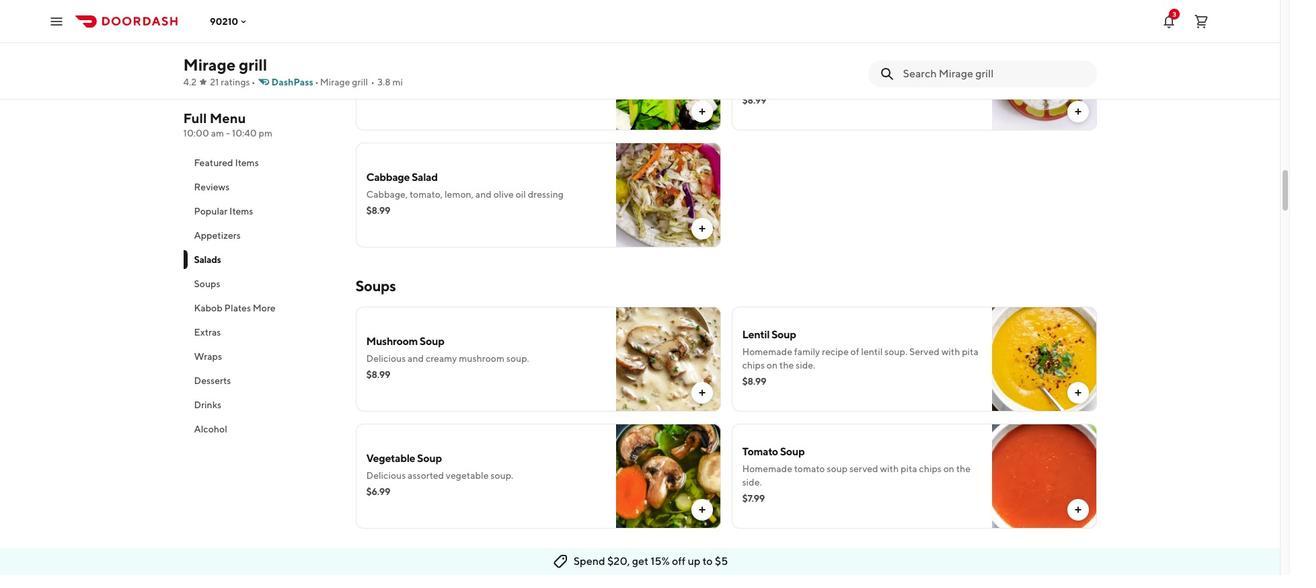 Task type: vqa. For each thing, say whether or not it's contained in the screenshot.
2nd 'peppers,'
no



Task type: describe. For each thing, give the bounding box(es) containing it.
desserts
[[194, 375, 231, 386]]

$20,
[[608, 555, 630, 568]]

tomato
[[794, 464, 825, 474]]

garlic
[[847, 65, 871, 76]]

alcohol
[[194, 424, 227, 435]]

90210
[[210, 16, 238, 27]]

olive
[[494, 189, 514, 200]]

21
[[210, 77, 219, 87]]

mint,
[[824, 65, 846, 76]]

&
[[795, 47, 802, 60]]

-
[[226, 128, 230, 139]]

tomato soup homemade tomato soup served with pita chips on the side. $7.99
[[742, 445, 971, 504]]

soup. inside lentil soup homemade family recipe of lentil soup. served with pita chips on the side. $8.99
[[885, 347, 908, 357]]

cheese,
[[505, 72, 537, 83]]

yogurt
[[803, 47, 836, 60]]

side. inside lentil soup homemade family recipe of lentil soup. served with pita chips on the side. $8.99
[[796, 360, 816, 371]]

on inside lentil soup homemade family recipe of lentil soup. served with pita chips on the side. $8.99
[[767, 360, 778, 371]]

vegetable
[[366, 452, 415, 465]]

lettuce, tomato, cucumber, feta cheese, and olives $12.99
[[366, 72, 582, 99]]

lettuce,
[[366, 72, 402, 83]]

to
[[703, 555, 713, 568]]

soups button
[[183, 272, 339, 296]]

mirage grill
[[183, 55, 267, 74]]

lentil soup homemade family recipe of lentil soup. served with pita chips on the side. $8.99
[[742, 328, 979, 387]]

the inside tomato soup homemade tomato soup served with pita chips on the side. $7.99
[[957, 464, 971, 474]]

featured items button
[[183, 151, 339, 175]]

reviews button
[[183, 175, 339, 199]]

add item to cart image for vegetable soup
[[697, 505, 707, 515]]

4.2
[[183, 77, 197, 87]]

appetizers button
[[183, 223, 339, 248]]

salad.
[[873, 65, 897, 76]]

pita inside tomato soup homemade tomato soup served with pita chips on the side. $7.99
[[901, 464, 917, 474]]

featured
[[194, 157, 233, 168]]

vegetable
[[446, 470, 489, 481]]

soup for mushroom soup
[[420, 335, 444, 348]]

cabbage,
[[366, 189, 408, 200]]

assorted
[[408, 470, 444, 481]]

delicious for vegetable
[[366, 470, 406, 481]]

soup for vegetable soup
[[417, 452, 442, 465]]

appetizers
[[194, 230, 241, 241]]

(tzatziki)
[[838, 47, 881, 60]]

items for featured items
[[235, 157, 259, 168]]

side. inside tomato soup homemade tomato soup served with pita chips on the side. $7.99
[[742, 477, 762, 488]]

10:40
[[232, 128, 257, 139]]

chips inside lentil soup homemade family recipe of lentil soup. served with pita chips on the side. $8.99
[[742, 360, 765, 371]]

0 items, open order cart image
[[1194, 13, 1210, 29]]

off
[[672, 555, 686, 568]]

lentil
[[742, 328, 770, 341]]

• for 21 ratings •
[[251, 77, 255, 87]]

served
[[850, 464, 879, 474]]

$7.99
[[742, 493, 765, 504]]

feta
[[486, 72, 503, 83]]

cucumber & yogurt (tzatziki) cucumber, yogurt, mint, garlic salad. served with warm pita bread, $8.99
[[742, 47, 975, 106]]

3
[[1173, 10, 1177, 18]]

and for tomato,
[[539, 72, 555, 83]]

on inside tomato soup homemade tomato soup served with pita chips on the side. $7.99
[[944, 464, 955, 474]]

kabob
[[194, 303, 223, 314]]

1 horizontal spatial soups
[[356, 277, 396, 295]]

extras button
[[183, 320, 339, 344]]

soup. inside vegetable soup delicious assorted vegetable soup. $6.99
[[491, 470, 514, 481]]

$6.99
[[366, 486, 390, 497]]

mushroom soup delicious and creamy mushroom soup. $8.99
[[366, 335, 529, 380]]

salad
[[412, 171, 438, 184]]

oil
[[516, 189, 526, 200]]

15%
[[651, 555, 670, 568]]

soup for lentil soup
[[772, 328, 796, 341]]

full menu 10:00 am - 10:40 pm
[[183, 110, 273, 139]]

plates
[[224, 303, 251, 314]]

extras
[[194, 327, 221, 338]]

10:00
[[183, 128, 209, 139]]

chips inside tomato soup homemade tomato soup served with pita chips on the side. $7.99
[[919, 464, 942, 474]]

more
[[253, 303, 276, 314]]

vegetable soup delicious assorted vegetable soup. $6.99
[[366, 452, 514, 497]]

kabob plates more button
[[183, 296, 339, 320]]

Item Search search field
[[903, 67, 1086, 81]]

cucumber,
[[439, 72, 484, 83]]

pm
[[259, 128, 273, 139]]

menu
[[210, 110, 246, 126]]

mushroom
[[459, 353, 505, 364]]

90210 button
[[210, 16, 249, 27]]

and inside mushroom soup delicious and creamy mushroom soup. $8.99
[[408, 353, 424, 364]]

dressing
[[528, 189, 564, 200]]

mi
[[393, 77, 403, 87]]



Task type: locate. For each thing, give the bounding box(es) containing it.
the
[[780, 360, 794, 371], [957, 464, 971, 474]]

side.
[[796, 360, 816, 371], [742, 477, 762, 488]]

olives
[[557, 72, 582, 83]]

side. up $7.99
[[742, 477, 762, 488]]

0 horizontal spatial grill
[[239, 55, 267, 74]]

soup right 'lentil'
[[772, 328, 796, 341]]

0 horizontal spatial soups
[[194, 279, 220, 289]]

items inside button
[[229, 206, 253, 217]]

pita inside cucumber & yogurt (tzatziki) cucumber, yogurt, mint, garlic salad. served with warm pita bread, $8.99
[[742, 79, 759, 89]]

tomato, down "salad"
[[410, 189, 443, 200]]

0 horizontal spatial and
[[408, 353, 424, 364]]

soup inside mushroom soup delicious and creamy mushroom soup. $8.99
[[420, 335, 444, 348]]

warm
[[952, 65, 975, 76]]

and inside cabbage salad cabbage, tomato, lemon, and olive oil dressing $8.99
[[476, 189, 492, 200]]

and inside lettuce, tomato, cucumber, feta cheese, and olives $12.99
[[539, 72, 555, 83]]

delicious down vegetable
[[366, 470, 406, 481]]

1 delicious from the top
[[366, 353, 406, 364]]

yogurt,
[[792, 65, 822, 76]]

0 vertical spatial pita
[[742, 79, 759, 89]]

0 horizontal spatial •
[[251, 77, 255, 87]]

notification bell image
[[1161, 13, 1177, 29]]

$8.99 inside cabbage salad cabbage, tomato, lemon, and olive oil dressing $8.99
[[366, 205, 390, 216]]

soup. right vegetable
[[491, 470, 514, 481]]

homemade for lentil
[[742, 347, 793, 357]]

lentil soup image
[[992, 307, 1097, 412]]

side. down the family
[[796, 360, 816, 371]]

full
[[183, 110, 207, 126]]

drinks button
[[183, 393, 339, 417]]

soup for tomato soup
[[780, 445, 805, 458]]

1 • from the left
[[251, 77, 255, 87]]

1 vertical spatial served
[[910, 347, 940, 357]]

the inside lentil soup homemade family recipe of lentil soup. served with pita chips on the side. $8.99
[[780, 360, 794, 371]]

0 horizontal spatial mirage
[[183, 55, 236, 74]]

mirage grill • 3.8 mi
[[320, 77, 403, 87]]

1 vertical spatial grill
[[352, 77, 368, 87]]

tomato, inside lettuce, tomato, cucumber, feta cheese, and olives $12.99
[[404, 72, 437, 83]]

greek salad image
[[616, 26, 721, 131]]

items
[[235, 157, 259, 168], [229, 206, 253, 217]]

lentil
[[861, 347, 883, 357]]

delicious down mushroom
[[366, 353, 406, 364]]

1 vertical spatial items
[[229, 206, 253, 217]]

served right lentil
[[910, 347, 940, 357]]

$8.99 down 'lentil'
[[742, 376, 766, 387]]

• for mirage grill • 3.8 mi
[[371, 77, 375, 87]]

0 vertical spatial chips
[[742, 360, 765, 371]]

$8.99 inside cucumber & yogurt (tzatziki) cucumber, yogurt, mint, garlic salad. served with warm pita bread, $8.99
[[742, 95, 766, 106]]

• left the 3.8
[[371, 77, 375, 87]]

cucumber,
[[742, 65, 790, 76]]

1 vertical spatial mirage
[[320, 77, 350, 87]]

cucumber & yogurt (tzatziki) image
[[992, 26, 1097, 131]]

popular items button
[[183, 199, 339, 223]]

1 vertical spatial side.
[[742, 477, 762, 488]]

desserts button
[[183, 369, 339, 393]]

soup inside lentil soup homemade family recipe of lentil soup. served with pita chips on the side. $8.99
[[772, 328, 796, 341]]

chips down 'lentil'
[[742, 360, 765, 371]]

up
[[688, 555, 701, 568]]

creamy
[[426, 353, 457, 364]]

soup. right lentil
[[885, 347, 908, 357]]

delicious inside vegetable soup delicious assorted vegetable soup. $6.99
[[366, 470, 406, 481]]

0 horizontal spatial pita
[[742, 79, 759, 89]]

0 horizontal spatial chips
[[742, 360, 765, 371]]

add item to cart image for lentil soup
[[1073, 388, 1084, 398]]

soup
[[772, 328, 796, 341], [420, 335, 444, 348], [780, 445, 805, 458], [417, 452, 442, 465]]

$8.99
[[742, 95, 766, 106], [366, 205, 390, 216], [366, 369, 390, 380], [742, 376, 766, 387]]

0 horizontal spatial side.
[[742, 477, 762, 488]]

soup up tomato
[[780, 445, 805, 458]]

0 vertical spatial delicious
[[366, 353, 406, 364]]

items for popular items
[[229, 206, 253, 217]]

add item to cart image for cabbage salad
[[697, 223, 707, 234]]

0 vertical spatial homemade
[[742, 347, 793, 357]]

popular
[[194, 206, 228, 217]]

0 horizontal spatial the
[[780, 360, 794, 371]]

• right 'dashpass'
[[315, 77, 319, 87]]

1 horizontal spatial pita
[[901, 464, 917, 474]]

1 horizontal spatial on
[[944, 464, 955, 474]]

mirage up the 21
[[183, 55, 236, 74]]

spend
[[574, 555, 605, 568]]

0 vertical spatial on
[[767, 360, 778, 371]]

pita inside lentil soup homemade family recipe of lentil soup. served with pita chips on the side. $8.99
[[962, 347, 979, 357]]

2 • from the left
[[315, 77, 319, 87]]

1 horizontal spatial the
[[957, 464, 971, 474]]

0 vertical spatial mirage
[[183, 55, 236, 74]]

items right popular
[[229, 206, 253, 217]]

soup. right mushroom
[[507, 353, 529, 364]]

1 horizontal spatial mirage
[[320, 77, 350, 87]]

1 vertical spatial on
[[944, 464, 955, 474]]

add item to cart image for mushroom soup
[[697, 388, 707, 398]]

homemade down "tomato"
[[742, 464, 793, 474]]

tomato,
[[404, 72, 437, 83], [410, 189, 443, 200]]

2 delicious from the top
[[366, 470, 406, 481]]

and left olive
[[476, 189, 492, 200]]

mushroom soup image
[[616, 307, 721, 412]]

2 vertical spatial add item to cart image
[[697, 505, 707, 515]]

wraps button
[[183, 344, 339, 369]]

1 horizontal spatial and
[[476, 189, 492, 200]]

with inside cucumber & yogurt (tzatziki) cucumber, yogurt, mint, garlic salad. served with warm pita bread, $8.99
[[931, 65, 950, 76]]

$8.99 down mushroom
[[366, 369, 390, 380]]

grill for mirage grill
[[239, 55, 267, 74]]

popular items
[[194, 206, 253, 217]]

with inside lentil soup homemade family recipe of lentil soup. served with pita chips on the side. $8.99
[[942, 347, 960, 357]]

wraps
[[194, 351, 222, 362]]

add item to cart image
[[1073, 106, 1084, 117], [697, 223, 707, 234], [697, 388, 707, 398], [1073, 505, 1084, 515]]

served inside cucumber & yogurt (tzatziki) cucumber, yogurt, mint, garlic salad. served with warm pita bread, $8.99
[[899, 65, 929, 76]]

lemon,
[[445, 189, 474, 200]]

1 vertical spatial with
[[942, 347, 960, 357]]

mirage right dashpass •
[[320, 77, 350, 87]]

spend $20, get 15% off up to $5
[[574, 555, 728, 568]]

0 vertical spatial add item to cart image
[[697, 106, 707, 117]]

2 horizontal spatial and
[[539, 72, 555, 83]]

cucumber
[[742, 47, 793, 60]]

items inside button
[[235, 157, 259, 168]]

chips right the served
[[919, 464, 942, 474]]

cabbage salad cabbage, tomato, lemon, and olive oil dressing $8.99
[[366, 171, 564, 216]]

$5
[[715, 555, 728, 568]]

bread,
[[761, 79, 788, 89]]

1 horizontal spatial side.
[[796, 360, 816, 371]]

0 vertical spatial and
[[539, 72, 555, 83]]

• right ratings
[[251, 77, 255, 87]]

1 vertical spatial delicious
[[366, 470, 406, 481]]

2 horizontal spatial pita
[[962, 347, 979, 357]]

reviews
[[194, 182, 230, 192]]

$8.99 inside mushroom soup delicious and creamy mushroom soup. $8.99
[[366, 369, 390, 380]]

grill up $12.99
[[352, 77, 368, 87]]

pita
[[742, 79, 759, 89], [962, 347, 979, 357], [901, 464, 917, 474]]

homemade down 'lentil'
[[742, 347, 793, 357]]

1 vertical spatial the
[[957, 464, 971, 474]]

soup.
[[885, 347, 908, 357], [507, 353, 529, 364], [491, 470, 514, 481]]

$8.99 down the cabbage,
[[366, 205, 390, 216]]

grill for mirage grill • 3.8 mi
[[352, 77, 368, 87]]

homemade inside tomato soup homemade tomato soup served with pita chips on the side. $7.99
[[742, 464, 793, 474]]

of
[[851, 347, 860, 357]]

soup up assorted
[[417, 452, 442, 465]]

chips
[[742, 360, 765, 371], [919, 464, 942, 474]]

$8.99 down bread,
[[742, 95, 766, 106]]

tomato soup image
[[992, 424, 1097, 529]]

tomato, right mi
[[404, 72, 437, 83]]

tomato, inside cabbage salad cabbage, tomato, lemon, and olive oil dressing $8.99
[[410, 189, 443, 200]]

alcohol button
[[183, 417, 339, 441]]

3 • from the left
[[371, 77, 375, 87]]

add item to cart image
[[697, 106, 707, 117], [1073, 388, 1084, 398], [697, 505, 707, 515]]

served right salad.
[[899, 65, 929, 76]]

delicious inside mushroom soup delicious and creamy mushroom soup. $8.99
[[366, 353, 406, 364]]

2 vertical spatial pita
[[901, 464, 917, 474]]

add item to cart image for tomato soup
[[1073, 505, 1084, 515]]

soup. inside mushroom soup delicious and creamy mushroom soup. $8.99
[[507, 353, 529, 364]]

homemade inside lentil soup homemade family recipe of lentil soup. served with pita chips on the side. $8.99
[[742, 347, 793, 357]]

am
[[211, 128, 224, 139]]

3.8
[[378, 77, 391, 87]]

family
[[794, 347, 820, 357]]

on
[[767, 360, 778, 371], [944, 464, 955, 474]]

0 vertical spatial side.
[[796, 360, 816, 371]]

soup inside tomato soup homemade tomato soup served with pita chips on the side. $7.99
[[780, 445, 805, 458]]

featured items
[[194, 157, 259, 168]]

1 vertical spatial homemade
[[742, 464, 793, 474]]

delicious
[[366, 353, 406, 364], [366, 470, 406, 481]]

2 vertical spatial with
[[880, 464, 899, 474]]

soup up creamy
[[420, 335, 444, 348]]

0 vertical spatial grill
[[239, 55, 267, 74]]

mushroom
[[366, 335, 418, 348]]

1 horizontal spatial grill
[[352, 77, 368, 87]]

homemade for tomato
[[742, 464, 793, 474]]

1 vertical spatial pita
[[962, 347, 979, 357]]

soup inside vegetable soup delicious assorted vegetable soup. $6.99
[[417, 452, 442, 465]]

items up reviews button
[[235, 157, 259, 168]]

0 vertical spatial items
[[235, 157, 259, 168]]

get
[[632, 555, 649, 568]]

vegetable soup image
[[616, 424, 721, 529]]

1 vertical spatial tomato,
[[410, 189, 443, 200]]

1 horizontal spatial •
[[315, 77, 319, 87]]

1 horizontal spatial chips
[[919, 464, 942, 474]]

dashpass
[[272, 77, 314, 87]]

soups inside button
[[194, 279, 220, 289]]

soups up mushroom
[[356, 277, 396, 295]]

salads
[[194, 254, 221, 265]]

2 vertical spatial and
[[408, 353, 424, 364]]

0 vertical spatial served
[[899, 65, 929, 76]]

and left creamy
[[408, 353, 424, 364]]

soups down salads
[[194, 279, 220, 289]]

and left olives
[[539, 72, 555, 83]]

1 homemade from the top
[[742, 347, 793, 357]]

recipe
[[822, 347, 849, 357]]

kabob plates more
[[194, 303, 276, 314]]

21 ratings •
[[210, 77, 255, 87]]

1 vertical spatial and
[[476, 189, 492, 200]]

0 vertical spatial the
[[780, 360, 794, 371]]

delicious for mushroom
[[366, 353, 406, 364]]

mirage for mirage grill
[[183, 55, 236, 74]]

1 vertical spatial chips
[[919, 464, 942, 474]]

mirage
[[183, 55, 236, 74], [320, 77, 350, 87]]

served
[[899, 65, 929, 76], [910, 347, 940, 357]]

drinks
[[194, 400, 221, 410]]

$8.99 inside lentil soup homemade family recipe of lentil soup. served with pita chips on the side. $8.99
[[742, 376, 766, 387]]

cabbage
[[366, 171, 410, 184]]

served inside lentil soup homemade family recipe of lentil soup. served with pita chips on the side. $8.99
[[910, 347, 940, 357]]

and for salad
[[476, 189, 492, 200]]

soups
[[356, 277, 396, 295], [194, 279, 220, 289]]

$12.99
[[366, 88, 394, 99]]

mirage for mirage grill • 3.8 mi
[[320, 77, 350, 87]]

grill up ratings
[[239, 55, 267, 74]]

open menu image
[[48, 13, 65, 29]]

2 homemade from the top
[[742, 464, 793, 474]]

0 vertical spatial tomato,
[[404, 72, 437, 83]]

0 horizontal spatial on
[[767, 360, 778, 371]]

dashpass •
[[272, 77, 319, 87]]

with inside tomato soup homemade tomato soup served with pita chips on the side. $7.99
[[880, 464, 899, 474]]

tomato
[[742, 445, 778, 458]]

•
[[251, 77, 255, 87], [315, 77, 319, 87], [371, 77, 375, 87]]

0 vertical spatial with
[[931, 65, 950, 76]]

1 vertical spatial add item to cart image
[[1073, 388, 1084, 398]]

2 horizontal spatial •
[[371, 77, 375, 87]]

cabbage salad image
[[616, 143, 721, 248]]

soup
[[827, 464, 848, 474]]



